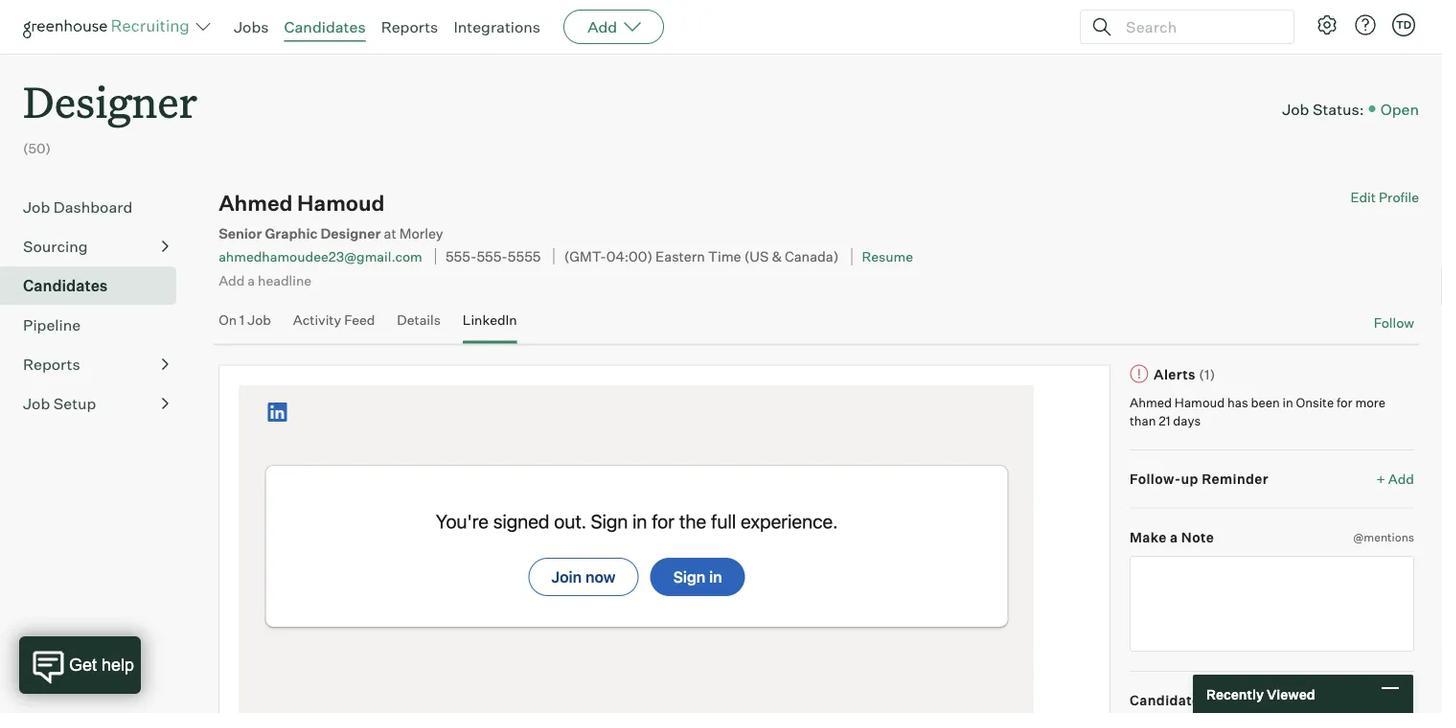 Task type: vqa. For each thing, say whether or not it's contained in the screenshot.
"OVERVIEW" Link
no



Task type: locate. For each thing, give the bounding box(es) containing it.
0 horizontal spatial ahmed
[[219, 190, 293, 216]]

feed
[[344, 312, 375, 328]]

integrations link
[[454, 17, 541, 36]]

0 horizontal spatial a
[[248, 272, 255, 288]]

1 horizontal spatial a
[[1170, 529, 1178, 545]]

in
[[1283, 394, 1294, 410]]

1 vertical spatial candidates
[[23, 276, 108, 295]]

1 horizontal spatial reports
[[381, 17, 438, 36]]

edit profile link
[[1351, 189, 1419, 206]]

1 vertical spatial hamoud
[[1175, 394, 1225, 410]]

1 vertical spatial +
[[1373, 692, 1382, 709]]

add
[[588, 17, 617, 36], [219, 272, 245, 288], [1389, 471, 1415, 487]]

2 vertical spatial add
[[1389, 471, 1415, 487]]

1 vertical spatial reports
[[23, 355, 80, 374]]

job dashboard link
[[23, 196, 169, 219]]

hamoud for ahmed hamoud senior graphic designer at morley
[[297, 190, 385, 216]]

profile
[[1379, 189, 1419, 206]]

+ right viewed
[[1373, 692, 1382, 709]]

reminder
[[1202, 471, 1269, 487]]

555- up linkedin
[[477, 248, 508, 265]]

reports down pipeline
[[23, 355, 80, 374]]

0 vertical spatial reports link
[[381, 17, 438, 36]]

candidates link right 'jobs'
[[284, 17, 366, 36]]

(gmt-
[[564, 248, 606, 265]]

0 horizontal spatial reports
[[23, 355, 80, 374]]

candidates
[[284, 17, 366, 36], [23, 276, 108, 295]]

1 555- from the left
[[446, 248, 477, 265]]

candidate
[[1130, 692, 1200, 709]]

1 horizontal spatial reports link
[[381, 17, 438, 36]]

0 horizontal spatial designer
[[23, 73, 197, 129]]

hamoud up ahmedhamoudee23@gmail.com at the left of page
[[297, 190, 385, 216]]

1 vertical spatial reports link
[[23, 353, 169, 376]]

job for job dashboard
[[23, 198, 50, 217]]

1 vertical spatial candidates link
[[23, 274, 169, 297]]

1 horizontal spatial edit
[[1384, 692, 1410, 709]]

hamoud
[[297, 190, 385, 216], [1175, 394, 1225, 410]]

activity
[[293, 312, 341, 328]]

0 vertical spatial +
[[1377, 471, 1386, 487]]

1 horizontal spatial add
[[588, 17, 617, 36]]

a for add
[[248, 272, 255, 288]]

status:
[[1313, 99, 1364, 118]]

ahmed inside 'ahmed hamoud has been in onsite for more than 21 days'
[[1130, 394, 1172, 410]]

add button
[[564, 10, 664, 44]]

jobs
[[234, 17, 269, 36]]

candidates link
[[284, 17, 366, 36], [23, 274, 169, 297]]

job
[[1283, 99, 1310, 118], [23, 198, 50, 217], [247, 312, 271, 328], [23, 394, 50, 413]]

follow-up reminder
[[1130, 471, 1269, 487]]

+
[[1377, 471, 1386, 487], [1373, 692, 1382, 709]]

recently viewed
[[1207, 686, 1315, 702]]

+ add link
[[1377, 470, 1415, 488]]

0 vertical spatial hamoud
[[297, 190, 385, 216]]

add inside + add link
[[1389, 471, 1415, 487]]

designer down the greenhouse recruiting image
[[23, 73, 197, 129]]

None text field
[[1130, 556, 1415, 652]]

reports link left integrations link at the left top of page
[[381, 17, 438, 36]]

tags
[[1204, 692, 1237, 709]]

ahmed hamoud has been in onsite for more than 21 days
[[1130, 394, 1386, 429]]

0 vertical spatial candidates link
[[284, 17, 366, 36]]

2 horizontal spatial add
[[1389, 471, 1415, 487]]

job left setup
[[23, 394, 50, 413]]

a
[[248, 272, 255, 288], [1170, 529, 1178, 545]]

reports link
[[381, 17, 438, 36], [23, 353, 169, 376]]

a left headline
[[248, 272, 255, 288]]

ahmed hamoud senior graphic designer at morley
[[219, 190, 443, 242]]

candidates link down sourcing link
[[23, 274, 169, 297]]

job setup
[[23, 394, 96, 413]]

add inside add popup button
[[588, 17, 617, 36]]

days
[[1173, 413, 1201, 429]]

ahmed up senior
[[219, 190, 293, 216]]

designer link
[[23, 54, 197, 133]]

integrations
[[454, 17, 541, 36]]

ahmed up than
[[1130, 394, 1172, 410]]

add for add
[[588, 17, 617, 36]]

designer
[[23, 73, 197, 129], [321, 224, 381, 242]]

setup
[[53, 394, 96, 413]]

add for add a headline
[[219, 272, 245, 288]]

0 vertical spatial add
[[588, 17, 617, 36]]

reports left integrations link at the left top of page
[[381, 17, 438, 36]]

ahmed
[[219, 190, 293, 216], [1130, 394, 1172, 410]]

0 horizontal spatial reports link
[[23, 353, 169, 376]]

+ for + edit
[[1373, 692, 1382, 709]]

td button
[[1389, 10, 1419, 40]]

canada)
[[785, 248, 839, 265]]

reports link up job setup link
[[23, 353, 169, 376]]

04:00)
[[606, 248, 653, 265]]

time
[[708, 248, 741, 265]]

1 vertical spatial designer
[[321, 224, 381, 242]]

1 vertical spatial add
[[219, 272, 245, 288]]

job dashboard
[[23, 198, 133, 217]]

555- left 5555
[[446, 248, 477, 265]]

a for make
[[1170, 529, 1178, 545]]

been
[[1251, 394, 1280, 410]]

candidates down "sourcing"
[[23, 276, 108, 295]]

1 vertical spatial a
[[1170, 529, 1178, 545]]

job left the status:
[[1283, 99, 1310, 118]]

ahmed inside ahmed hamoud senior graphic designer at morley
[[219, 190, 293, 216]]

job up "sourcing"
[[23, 198, 50, 217]]

0 vertical spatial edit
[[1351, 189, 1376, 206]]

1 horizontal spatial candidates
[[284, 17, 366, 36]]

greenhouse recruiting image
[[23, 15, 196, 38]]

0 horizontal spatial edit
[[1351, 189, 1376, 206]]

1 horizontal spatial ahmed
[[1130, 394, 1172, 410]]

1 horizontal spatial candidates link
[[284, 17, 366, 36]]

0 vertical spatial ahmed
[[219, 190, 293, 216]]

hamoud for ahmed hamoud has been in onsite for more than 21 days
[[1175, 394, 1225, 410]]

hamoud inside 'ahmed hamoud has been in onsite for more than 21 days'
[[1175, 394, 1225, 410]]

hamoud inside ahmed hamoud senior graphic designer at morley
[[297, 190, 385, 216]]

edit profile
[[1351, 189, 1419, 206]]

555-
[[446, 248, 477, 265], [477, 248, 508, 265]]

0 horizontal spatial hamoud
[[297, 190, 385, 216]]

alerts (1)
[[1154, 366, 1216, 383]]

job right 1
[[247, 312, 271, 328]]

@mentions
[[1354, 530, 1415, 544]]

a left note
[[1170, 529, 1178, 545]]

5555
[[508, 248, 541, 265]]

designer up ahmedhamoudee23@gmail.com at the left of page
[[321, 224, 381, 242]]

0 horizontal spatial candidates link
[[23, 274, 169, 297]]

+ edit link
[[1368, 687, 1415, 713]]

reports
[[381, 17, 438, 36], [23, 355, 80, 374]]

candidates right 'jobs'
[[284, 17, 366, 36]]

+ up @mentions on the bottom of the page
[[1377, 471, 1386, 487]]

1 vertical spatial ahmed
[[1130, 394, 1172, 410]]

job for job status:
[[1283, 99, 1310, 118]]

senior
[[219, 224, 262, 242]]

job for job setup
[[23, 394, 50, 413]]

0 horizontal spatial add
[[219, 272, 245, 288]]

0 vertical spatial a
[[248, 272, 255, 288]]

1 horizontal spatial hamoud
[[1175, 394, 1225, 410]]

1 horizontal spatial designer
[[321, 224, 381, 242]]

ahmedhamoudee23@gmail.com link
[[219, 248, 422, 265]]

hamoud up 'days' on the right of the page
[[1175, 394, 1225, 410]]



Task type: describe. For each thing, give the bounding box(es) containing it.
+ for + add
[[1377, 471, 1386, 487]]

21
[[1159, 413, 1171, 429]]

follow link
[[1374, 314, 1415, 332]]

jobs link
[[234, 17, 269, 36]]

(50)
[[23, 140, 51, 157]]

ahmed for ahmed hamoud senior graphic designer at morley
[[219, 190, 293, 216]]

activity feed
[[293, 312, 375, 328]]

activity feed link
[[293, 312, 375, 340]]

alerts
[[1154, 366, 1196, 383]]

than
[[1130, 413, 1156, 429]]

on
[[219, 312, 237, 328]]

eastern
[[656, 248, 705, 265]]

0 horizontal spatial candidates
[[23, 276, 108, 295]]

viewed
[[1267, 686, 1315, 702]]

ahmedhamoudee23@gmail.com
[[219, 248, 422, 265]]

job status:
[[1283, 99, 1364, 118]]

note
[[1182, 529, 1215, 545]]

open
[[1381, 99, 1419, 118]]

for
[[1337, 394, 1353, 410]]

dashboard
[[53, 198, 133, 217]]

morley
[[399, 224, 443, 242]]

+ add
[[1377, 471, 1415, 487]]

&
[[772, 248, 782, 265]]

resume link
[[862, 248, 913, 265]]

sourcing link
[[23, 235, 169, 258]]

(gmt-04:00) eastern time (us & canada)
[[564, 248, 839, 265]]

add a headline
[[219, 272, 312, 288]]

pipeline link
[[23, 314, 169, 337]]

details
[[397, 312, 441, 328]]

0 vertical spatial candidates
[[284, 17, 366, 36]]

sourcing
[[23, 237, 88, 256]]

td button
[[1393, 13, 1416, 36]]

2 555- from the left
[[477, 248, 508, 265]]

555-555-5555
[[446, 248, 541, 265]]

job setup link
[[23, 392, 169, 415]]

linkedin
[[463, 312, 517, 328]]

designer inside ahmed hamoud senior graphic designer at morley
[[321, 224, 381, 242]]

follow-
[[1130, 471, 1181, 487]]

1 vertical spatial edit
[[1384, 692, 1410, 709]]

(1)
[[1199, 366, 1216, 383]]

has
[[1228, 394, 1248, 410]]

follow
[[1374, 314, 1415, 331]]

(us
[[744, 248, 769, 265]]

td
[[1396, 18, 1412, 31]]

candidate tags
[[1130, 692, 1237, 709]]

on 1 job
[[219, 312, 271, 328]]

at
[[384, 224, 396, 242]]

make
[[1130, 529, 1167, 545]]

ahmed for ahmed hamoud has been in onsite for more than 21 days
[[1130, 394, 1172, 410]]

0 vertical spatial reports
[[381, 17, 438, 36]]

pipeline
[[23, 316, 81, 335]]

configure image
[[1316, 13, 1339, 36]]

details link
[[397, 312, 441, 340]]

more
[[1356, 394, 1386, 410]]

Search text field
[[1121, 13, 1277, 41]]

up
[[1181, 471, 1199, 487]]

1
[[240, 312, 245, 328]]

make a note
[[1130, 529, 1215, 545]]

graphic
[[265, 224, 318, 242]]

onsite
[[1296, 394, 1334, 410]]

0 vertical spatial designer
[[23, 73, 197, 129]]

resume
[[862, 248, 913, 265]]

on 1 job link
[[219, 312, 271, 340]]

headline
[[258, 272, 312, 288]]

linkedin link
[[463, 312, 517, 340]]

recently
[[1207, 686, 1264, 702]]

@mentions link
[[1354, 528, 1415, 546]]

+ edit
[[1373, 692, 1410, 709]]



